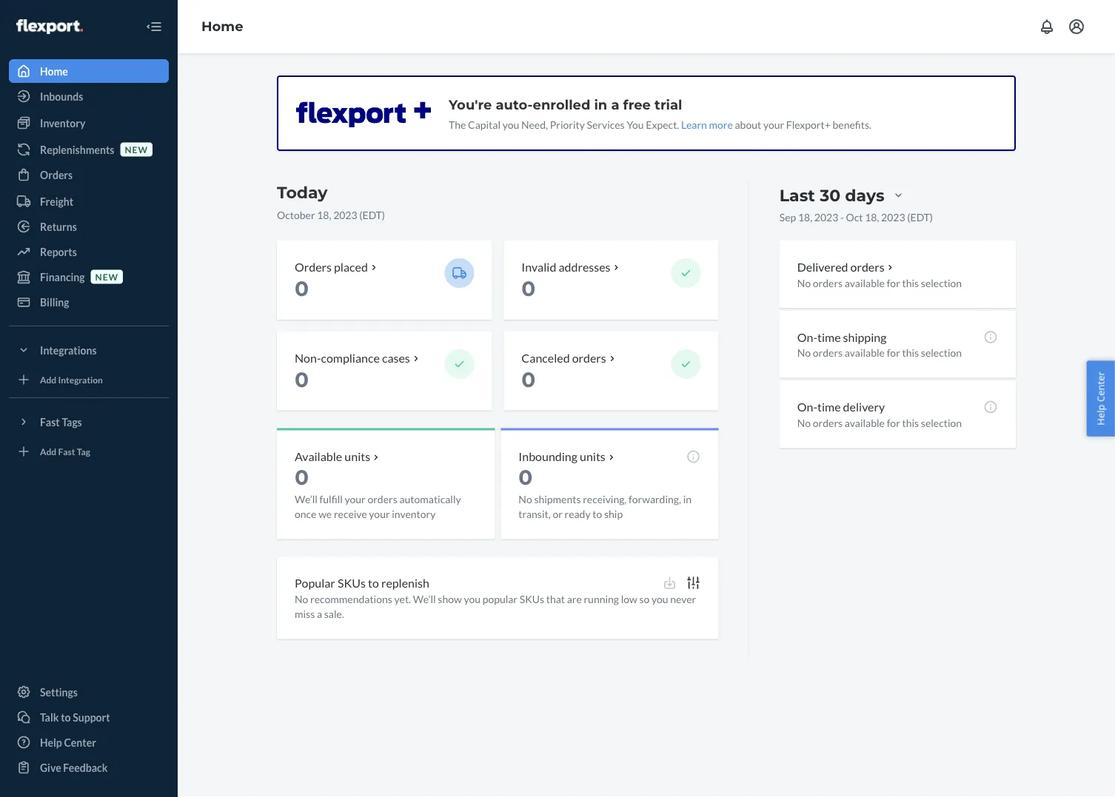 Task type: locate. For each thing, give the bounding box(es) containing it.
units right available
[[345, 450, 370, 464]]

2023 right october
[[333, 208, 357, 221]]

1 vertical spatial we'll
[[413, 593, 436, 606]]

last 30 days
[[779, 185, 885, 205]]

0 vertical spatial your
[[763, 118, 784, 131]]

0 horizontal spatial 2023
[[333, 208, 357, 221]]

0 down orders placed
[[295, 276, 309, 301]]

orders up inventory
[[368, 493, 397, 506]]

1 horizontal spatial (
[[907, 211, 910, 223]]

home link right close navigation icon
[[201, 18, 243, 35]]

your right about
[[763, 118, 784, 131]]

3 available from the top
[[845, 417, 885, 429]]

edt inside today october 18, 2023 ( edt )
[[362, 208, 382, 221]]

units up 0 no shipments receiving, forwarding, in transit, or ready to ship
[[580, 450, 606, 464]]

selection for on-time delivery
[[921, 417, 962, 429]]

yet.
[[394, 593, 411, 606]]

0 vertical spatial available
[[845, 276, 885, 289]]

0 horizontal spatial edt
[[362, 208, 382, 221]]

1 vertical spatial help
[[40, 736, 62, 749]]

( right oct
[[907, 211, 910, 223]]

we'll up once
[[295, 493, 318, 506]]

1 horizontal spatial in
[[683, 493, 692, 506]]

on- left shipping
[[797, 330, 817, 344]]

transit,
[[519, 508, 551, 521]]

your
[[763, 118, 784, 131], [345, 493, 366, 506], [369, 508, 390, 521]]

1 horizontal spatial we'll
[[413, 593, 436, 606]]

talk to support
[[40, 711, 110, 724]]

2 horizontal spatial to
[[593, 508, 602, 521]]

your right receive
[[369, 508, 390, 521]]

your up receive
[[345, 493, 366, 506]]

inventory
[[40, 117, 85, 129]]

0 vertical spatial time
[[817, 330, 841, 344]]

flexport+
[[786, 118, 831, 131]]

help center
[[1094, 372, 1107, 426], [40, 736, 96, 749]]

1 horizontal spatial new
[[125, 144, 148, 155]]

0 horizontal spatial (
[[359, 208, 362, 221]]

on-
[[797, 330, 817, 344], [797, 400, 817, 414]]

1 horizontal spatial you
[[503, 118, 519, 131]]

0 vertical spatial center
[[1094, 372, 1107, 402]]

to right talk
[[61, 711, 71, 724]]

0 no shipments receiving, forwarding, in transit, or ready to ship
[[519, 465, 692, 521]]

2023
[[333, 208, 357, 221], [814, 211, 838, 223], [881, 211, 905, 223]]

0 vertical spatial home link
[[201, 18, 243, 35]]

october
[[277, 208, 315, 221]]

to inside button
[[61, 711, 71, 724]]

1 vertical spatial orders
[[295, 260, 332, 274]]

available down delivery at the bottom right of page
[[845, 417, 885, 429]]

fast left tag
[[58, 446, 75, 457]]

fast left tags
[[40, 416, 60, 428]]

learn
[[681, 118, 707, 131]]

to left ship
[[593, 508, 602, 521]]

addresses
[[559, 260, 610, 274]]

2023 down days
[[881, 211, 905, 223]]

1 horizontal spatial )
[[930, 211, 933, 223]]

0 down canceled
[[522, 367, 536, 392]]

add fast tag
[[40, 446, 90, 457]]

returns link
[[9, 215, 169, 238]]

add for add fast tag
[[40, 446, 56, 457]]

1 vertical spatial on-
[[797, 400, 817, 414]]

to up recommendations on the left
[[368, 576, 379, 591]]

0 we'll fulfill your orders automatically once we receive your inventory
[[295, 465, 461, 521]]

0 vertical spatial fast
[[40, 416, 60, 428]]

1 vertical spatial help center
[[40, 736, 96, 749]]

priority
[[550, 118, 585, 131]]

edt up placed
[[362, 208, 382, 221]]

your inside you're auto-enrolled in a free trial the capital you need, priority services you expect. learn more about your flexport+ benefits.
[[763, 118, 784, 131]]

orders link
[[9, 163, 169, 187]]

)
[[382, 208, 385, 221], [930, 211, 933, 223]]

2 for from the top
[[887, 347, 900, 359]]

0 vertical spatial selection
[[921, 276, 962, 289]]

0 horizontal spatial a
[[317, 608, 322, 620]]

1 horizontal spatial 2023
[[814, 211, 838, 223]]

a left free
[[611, 96, 619, 113]]

feedback
[[63, 762, 108, 774]]

time
[[817, 330, 841, 344], [817, 400, 841, 414]]

2 horizontal spatial your
[[763, 118, 784, 131]]

18, right oct
[[865, 211, 879, 223]]

3 selection from the top
[[921, 417, 962, 429]]

3 no orders available for this selection from the top
[[797, 417, 962, 429]]

1 vertical spatial this
[[902, 347, 919, 359]]

18, right sep
[[798, 211, 812, 223]]

0 horizontal spatial new
[[95, 271, 119, 282]]

in inside you're auto-enrolled in a free trial the capital you need, priority services you expect. learn more about your flexport+ benefits.
[[594, 96, 607, 113]]

0 vertical spatial in
[[594, 96, 607, 113]]

2 on- from the top
[[797, 400, 817, 414]]

0 horizontal spatial we'll
[[295, 493, 318, 506]]

close navigation image
[[145, 18, 163, 36]]

to
[[593, 508, 602, 521], [368, 576, 379, 591], [61, 711, 71, 724]]

free
[[623, 96, 651, 113]]

2 vertical spatial your
[[369, 508, 390, 521]]

0 vertical spatial help center
[[1094, 372, 1107, 426]]

1 vertical spatial your
[[345, 493, 366, 506]]

today
[[277, 183, 328, 203]]

1 horizontal spatial units
[[580, 450, 606, 464]]

1 horizontal spatial skus
[[520, 593, 544, 606]]

2 available from the top
[[845, 347, 885, 359]]

1 horizontal spatial center
[[1094, 372, 1107, 402]]

2 add from the top
[[40, 446, 56, 457]]

in right forwarding,
[[683, 493, 692, 506]]

1 vertical spatial time
[[817, 400, 841, 414]]

1 vertical spatial home
[[40, 65, 68, 77]]

skus up recommendations on the left
[[338, 576, 366, 591]]

we'll right 'yet.'
[[413, 593, 436, 606]]

0 down invalid
[[522, 276, 536, 301]]

2 units from the left
[[580, 450, 606, 464]]

edt right oct
[[910, 211, 930, 223]]

shipping
[[843, 330, 887, 344]]

orders left placed
[[295, 260, 332, 274]]

( inside today october 18, 2023 ( edt )
[[359, 208, 362, 221]]

delivery
[[843, 400, 885, 414]]

no up transit,
[[519, 493, 532, 506]]

1 time from the top
[[817, 330, 841, 344]]

orders inside button
[[850, 260, 885, 274]]

0 vertical spatial a
[[611, 96, 619, 113]]

show
[[438, 593, 462, 606]]

inventory link
[[9, 111, 169, 135]]

1 for from the top
[[887, 276, 900, 289]]

2 selection from the top
[[921, 347, 962, 359]]

1 vertical spatial new
[[95, 271, 119, 282]]

1 horizontal spatial help
[[1094, 405, 1107, 426]]

no
[[797, 276, 811, 289], [797, 347, 811, 359], [797, 417, 811, 429], [519, 493, 532, 506], [295, 593, 308, 606]]

2 horizontal spatial 18,
[[865, 211, 879, 223]]

you right show
[[464, 593, 481, 606]]

0 vertical spatial orders
[[40, 168, 73, 181]]

1 horizontal spatial home
[[201, 18, 243, 35]]

open notifications image
[[1038, 18, 1056, 36]]

center
[[1094, 372, 1107, 402], [64, 736, 96, 749]]

units
[[345, 450, 370, 464], [580, 450, 606, 464]]

1 vertical spatial to
[[368, 576, 379, 591]]

2023 left -
[[814, 211, 838, 223]]

you right so
[[652, 593, 668, 606]]

new for financing
[[95, 271, 119, 282]]

1 horizontal spatial help center
[[1094, 372, 1107, 426]]

2 time from the top
[[817, 400, 841, 414]]

1 vertical spatial add
[[40, 446, 56, 457]]

no orders available for this selection down delivery at the bottom right of page
[[797, 417, 962, 429]]

skus inside no recommendations yet. we'll show you popular skus that are running low so you never miss a sale.
[[520, 593, 544, 606]]

2 vertical spatial selection
[[921, 417, 962, 429]]

0 horizontal spatial skus
[[338, 576, 366, 591]]

1 available from the top
[[845, 276, 885, 289]]

oct
[[846, 211, 863, 223]]

delivered orders
[[797, 260, 885, 274]]

0 vertical spatial skus
[[338, 576, 366, 591]]

( up placed
[[359, 208, 362, 221]]

help
[[1094, 405, 1107, 426], [40, 736, 62, 749]]

orders
[[40, 168, 73, 181], [295, 260, 332, 274]]

0 horizontal spatial help
[[40, 736, 62, 749]]

fast tags button
[[9, 410, 169, 434]]

in
[[594, 96, 607, 113], [683, 493, 692, 506]]

open account menu image
[[1068, 18, 1085, 36]]

orders
[[850, 260, 885, 274], [813, 276, 843, 289], [813, 347, 843, 359], [572, 350, 606, 365], [813, 417, 843, 429], [368, 493, 397, 506]]

give feedback button
[[9, 756, 169, 780]]

a inside no recommendations yet. we'll show you popular skus that are running low so you never miss a sale.
[[317, 608, 322, 620]]

no orders available for this selection
[[797, 276, 962, 289], [797, 347, 962, 359], [797, 417, 962, 429]]

no down on-time delivery at the bottom of page
[[797, 417, 811, 429]]

add for add integration
[[40, 374, 56, 385]]

0 horizontal spatial orders
[[40, 168, 73, 181]]

we'll inside 0 we'll fulfill your orders automatically once we receive your inventory
[[295, 493, 318, 506]]

1 horizontal spatial a
[[611, 96, 619, 113]]

trial
[[655, 96, 682, 113]]

units for inbounding units
[[580, 450, 606, 464]]

0 for canceled
[[522, 367, 536, 392]]

available down delivered orders button
[[845, 276, 885, 289]]

0 down available
[[295, 465, 309, 490]]

new up "orders" link
[[125, 144, 148, 155]]

1 no orders available for this selection from the top
[[797, 276, 962, 289]]

2 this from the top
[[902, 347, 919, 359]]

0 vertical spatial on-
[[797, 330, 817, 344]]

available down shipping
[[845, 347, 885, 359]]

time left shipping
[[817, 330, 841, 344]]

0 horizontal spatial center
[[64, 736, 96, 749]]

you down auto-
[[503, 118, 519, 131]]

this for shipping
[[902, 347, 919, 359]]

0 vertical spatial for
[[887, 276, 900, 289]]

new down reports link
[[95, 271, 119, 282]]

18, right october
[[317, 208, 331, 221]]

orders right delivered
[[850, 260, 885, 274]]

1 on- from the top
[[797, 330, 817, 344]]

home link up inbounds 'link'
[[9, 59, 169, 83]]

new for replenishments
[[125, 144, 148, 155]]

help center inside button
[[1094, 372, 1107, 426]]

orders for orders
[[40, 168, 73, 181]]

flexport logo image
[[16, 19, 83, 34]]

1 horizontal spatial your
[[369, 508, 390, 521]]

1 selection from the top
[[921, 276, 962, 289]]

1 vertical spatial selection
[[921, 347, 962, 359]]

0 horizontal spatial )
[[382, 208, 385, 221]]

add left integration at the left top of the page
[[40, 374, 56, 385]]

once
[[295, 508, 316, 521]]

sep
[[779, 211, 796, 223]]

1 vertical spatial for
[[887, 347, 900, 359]]

1 vertical spatial fast
[[58, 446, 75, 457]]

available
[[845, 276, 885, 289], [845, 347, 885, 359], [845, 417, 885, 429]]

popular
[[295, 576, 335, 591]]

a left sale. at the bottom left
[[317, 608, 322, 620]]

2 vertical spatial to
[[61, 711, 71, 724]]

in up services
[[594, 96, 607, 113]]

a
[[611, 96, 619, 113], [317, 608, 322, 620]]

2 vertical spatial this
[[902, 417, 919, 429]]

time for delivery
[[817, 400, 841, 414]]

selection
[[921, 276, 962, 289], [921, 347, 962, 359], [921, 417, 962, 429]]

home right close navigation icon
[[201, 18, 243, 35]]

skus left that
[[520, 593, 544, 606]]

0
[[295, 276, 309, 301], [522, 276, 536, 301], [295, 367, 309, 392], [522, 367, 536, 392], [295, 465, 309, 490], [519, 465, 533, 490]]

about
[[735, 118, 761, 131]]

0 vertical spatial help
[[1094, 405, 1107, 426]]

add down fast tags
[[40, 446, 56, 457]]

services
[[587, 118, 625, 131]]

0 horizontal spatial to
[[61, 711, 71, 724]]

you
[[503, 118, 519, 131], [464, 593, 481, 606], [652, 593, 668, 606]]

give feedback
[[40, 762, 108, 774]]

1 horizontal spatial orders
[[295, 260, 332, 274]]

3 this from the top
[[902, 417, 919, 429]]

orders down on-time delivery at the bottom of page
[[813, 417, 843, 429]]

(
[[359, 208, 362, 221], [907, 211, 910, 223]]

1 vertical spatial in
[[683, 493, 692, 506]]

1 vertical spatial no orders available for this selection
[[797, 347, 962, 359]]

available for delivery
[[845, 417, 885, 429]]

1 vertical spatial available
[[845, 347, 885, 359]]

in inside 0 no shipments receiving, forwarding, in transit, or ready to ship
[[683, 493, 692, 506]]

no inside no recommendations yet. we'll show you popular skus that are running low so you never miss a sale.
[[295, 593, 308, 606]]

0 horizontal spatial units
[[345, 450, 370, 464]]

no orders available for this selection down delivered orders button
[[797, 276, 962, 289]]

no down on-time shipping in the top of the page
[[797, 347, 811, 359]]

0 horizontal spatial 18,
[[317, 208, 331, 221]]

returns
[[40, 220, 77, 233]]

1 horizontal spatial edt
[[910, 211, 930, 223]]

no orders available for this selection down shipping
[[797, 347, 962, 359]]

0 horizontal spatial in
[[594, 96, 607, 113]]

home up the inbounds
[[40, 65, 68, 77]]

reports link
[[9, 240, 169, 264]]

18, inside today october 18, 2023 ( edt )
[[317, 208, 331, 221]]

help inside button
[[1094, 405, 1107, 426]]

0 down non-
[[295, 367, 309, 392]]

no orders available for this selection for shipping
[[797, 347, 962, 359]]

0 vertical spatial this
[[902, 276, 919, 289]]

0 down inbounding
[[519, 465, 533, 490]]

0 vertical spatial to
[[593, 508, 602, 521]]

skus
[[338, 576, 366, 591], [520, 593, 544, 606]]

1 vertical spatial home link
[[9, 59, 169, 83]]

1 vertical spatial a
[[317, 608, 322, 620]]

billing
[[40, 296, 69, 308]]

1 add from the top
[[40, 374, 56, 385]]

no down delivered
[[797, 276, 811, 289]]

orders up the 'freight'
[[40, 168, 73, 181]]

2 vertical spatial available
[[845, 417, 885, 429]]

or
[[553, 508, 563, 521]]

sale.
[[324, 608, 344, 620]]

on- left delivery at the bottom right of page
[[797, 400, 817, 414]]

-
[[840, 211, 844, 223]]

home
[[201, 18, 243, 35], [40, 65, 68, 77]]

0 vertical spatial home
[[201, 18, 243, 35]]

2 no orders available for this selection from the top
[[797, 347, 962, 359]]

enrolled
[[533, 96, 590, 113]]

fast
[[40, 416, 60, 428], [58, 446, 75, 457]]

0 vertical spatial new
[[125, 144, 148, 155]]

0 horizontal spatial help center
[[40, 736, 96, 749]]

3 for from the top
[[887, 417, 900, 429]]

2 horizontal spatial 2023
[[881, 211, 905, 223]]

2 vertical spatial no orders available for this selection
[[797, 417, 962, 429]]

2 vertical spatial for
[[887, 417, 900, 429]]

1 units from the left
[[345, 450, 370, 464]]

time left delivery at the bottom right of page
[[817, 400, 841, 414]]

orders down on-time shipping in the top of the page
[[813, 347, 843, 359]]

we'll inside no recommendations yet. we'll show you popular skus that are running low so you never miss a sale.
[[413, 593, 436, 606]]

1 horizontal spatial home link
[[201, 18, 243, 35]]

0 vertical spatial we'll
[[295, 493, 318, 506]]

0 for orders
[[295, 276, 309, 301]]

0 vertical spatial add
[[40, 374, 56, 385]]

on- for on-time delivery
[[797, 400, 817, 414]]

0 vertical spatial no orders available for this selection
[[797, 276, 962, 289]]

no up miss
[[295, 593, 308, 606]]

1 vertical spatial skus
[[520, 593, 544, 606]]



Task type: vqa. For each thing, say whether or not it's contained in the screenshot.
D9NTYMBUGV6
no



Task type: describe. For each thing, give the bounding box(es) containing it.
shipments
[[534, 493, 581, 506]]

1 horizontal spatial 18,
[[798, 211, 812, 223]]

for for on-time delivery
[[887, 417, 900, 429]]

0 for non-
[[295, 367, 309, 392]]

freight link
[[9, 190, 169, 213]]

automatically
[[399, 493, 461, 506]]

2023 inside today october 18, 2023 ( edt )
[[333, 208, 357, 221]]

available units
[[295, 450, 370, 464]]

never
[[670, 593, 696, 606]]

add integration
[[40, 374, 103, 385]]

non-
[[295, 350, 321, 365]]

delivered orders button
[[797, 258, 896, 275]]

add integration link
[[9, 368, 169, 392]]

1 horizontal spatial to
[[368, 576, 379, 591]]

orders down delivered
[[813, 276, 843, 289]]

days
[[845, 185, 885, 205]]

inbounding units
[[519, 450, 606, 464]]

receiving,
[[583, 493, 627, 506]]

center inside button
[[1094, 372, 1107, 402]]

you're auto-enrolled in a free trial the capital you need, priority services you expect. learn more about your flexport+ benefits.
[[449, 96, 872, 131]]

financing
[[40, 271, 85, 283]]

inbounds
[[40, 90, 83, 103]]

benefits.
[[833, 118, 872, 131]]

this for delivery
[[902, 417, 919, 429]]

popular
[[483, 593, 518, 606]]

that
[[546, 593, 565, 606]]

on-time delivery
[[797, 400, 885, 414]]

available
[[295, 450, 342, 464]]

fast tags
[[40, 416, 82, 428]]

available for shipping
[[845, 347, 885, 359]]

are
[[567, 593, 582, 606]]

orders placed
[[295, 260, 368, 274]]

settings
[[40, 686, 78, 699]]

orders for orders placed
[[295, 260, 332, 274]]

auto-
[[496, 96, 533, 113]]

forwarding,
[[629, 493, 681, 506]]

0 inside 0 we'll fulfill your orders automatically once we receive your inventory
[[295, 465, 309, 490]]

talk to support button
[[9, 706, 169, 729]]

no inside 0 no shipments receiving, forwarding, in transit, or ready to ship
[[519, 493, 532, 506]]

ship
[[604, 508, 623, 521]]

0 horizontal spatial your
[[345, 493, 366, 506]]

selection for on-time shipping
[[921, 347, 962, 359]]

settings link
[[9, 680, 169, 704]]

) inside today october 18, 2023 ( edt )
[[382, 208, 385, 221]]

0 horizontal spatial you
[[464, 593, 481, 606]]

non-compliance cases
[[295, 350, 410, 365]]

time for shipping
[[817, 330, 841, 344]]

integrations button
[[9, 338, 169, 362]]

help center button
[[1087, 361, 1115, 437]]

invalid
[[522, 260, 556, 274]]

orders inside 0 we'll fulfill your orders automatically once we receive your inventory
[[368, 493, 397, 506]]

need,
[[521, 118, 548, 131]]

no orders available for this selection for delivery
[[797, 417, 962, 429]]

tag
[[77, 446, 90, 457]]

0 inside 0 no shipments receiving, forwarding, in transit, or ready to ship
[[519, 465, 533, 490]]

cases
[[382, 350, 410, 365]]

no for on-time delivery
[[797, 417, 811, 429]]

1 this from the top
[[902, 276, 919, 289]]

no for popular skus to replenish
[[295, 593, 308, 606]]

fulfill
[[320, 493, 343, 506]]

placed
[[334, 260, 368, 274]]

tags
[[62, 416, 82, 428]]

recommendations
[[310, 593, 392, 606]]

orders right canceled
[[572, 350, 606, 365]]

you're
[[449, 96, 492, 113]]

sep 18, 2023 - oct 18, 2023 ( edt )
[[779, 211, 933, 223]]

invalid addresses
[[522, 260, 610, 274]]

last
[[779, 185, 815, 205]]

replenish
[[381, 576, 429, 591]]

1 vertical spatial center
[[64, 736, 96, 749]]

miss
[[295, 608, 315, 620]]

units for available units
[[345, 450, 370, 464]]

billing link
[[9, 290, 169, 314]]

you inside you're auto-enrolled in a free trial the capital you need, priority services you expect. learn more about your flexport+ benefits.
[[503, 118, 519, 131]]

inventory
[[392, 508, 436, 521]]

freight
[[40, 195, 73, 208]]

fast inside dropdown button
[[40, 416, 60, 428]]

give
[[40, 762, 61, 774]]

a inside you're auto-enrolled in a free trial the capital you need, priority services you expect. learn more about your flexport+ benefits.
[[611, 96, 619, 113]]

2 horizontal spatial you
[[652, 593, 668, 606]]

for for on-time shipping
[[887, 347, 900, 359]]

capital
[[468, 118, 501, 131]]

add fast tag link
[[9, 440, 169, 464]]

so
[[639, 593, 650, 606]]

inbounds link
[[9, 84, 169, 108]]

inbounding
[[519, 450, 577, 464]]

running
[[584, 593, 619, 606]]

the
[[449, 118, 466, 131]]

support
[[73, 711, 110, 724]]

on- for on-time shipping
[[797, 330, 817, 344]]

help center link
[[9, 731, 169, 755]]

replenishments
[[40, 143, 114, 156]]

you
[[627, 118, 644, 131]]

integration
[[58, 374, 103, 385]]

0 horizontal spatial home link
[[9, 59, 169, 83]]

compliance
[[321, 350, 380, 365]]

canceled orders
[[522, 350, 606, 365]]

0 for invalid
[[522, 276, 536, 301]]

more
[[709, 118, 733, 131]]

low
[[621, 593, 637, 606]]

talk
[[40, 711, 59, 724]]

ready
[[565, 508, 591, 521]]

receive
[[334, 508, 367, 521]]

0 horizontal spatial home
[[40, 65, 68, 77]]

learn more link
[[681, 118, 733, 131]]

canceled
[[522, 350, 570, 365]]

no for on-time shipping
[[797, 347, 811, 359]]

we
[[318, 508, 332, 521]]

to inside 0 no shipments receiving, forwarding, in transit, or ready to ship
[[593, 508, 602, 521]]

expect.
[[646, 118, 679, 131]]

no recommendations yet. we'll show you popular skus that are running low so you never miss a sale.
[[295, 593, 696, 620]]

reports
[[40, 245, 77, 258]]



